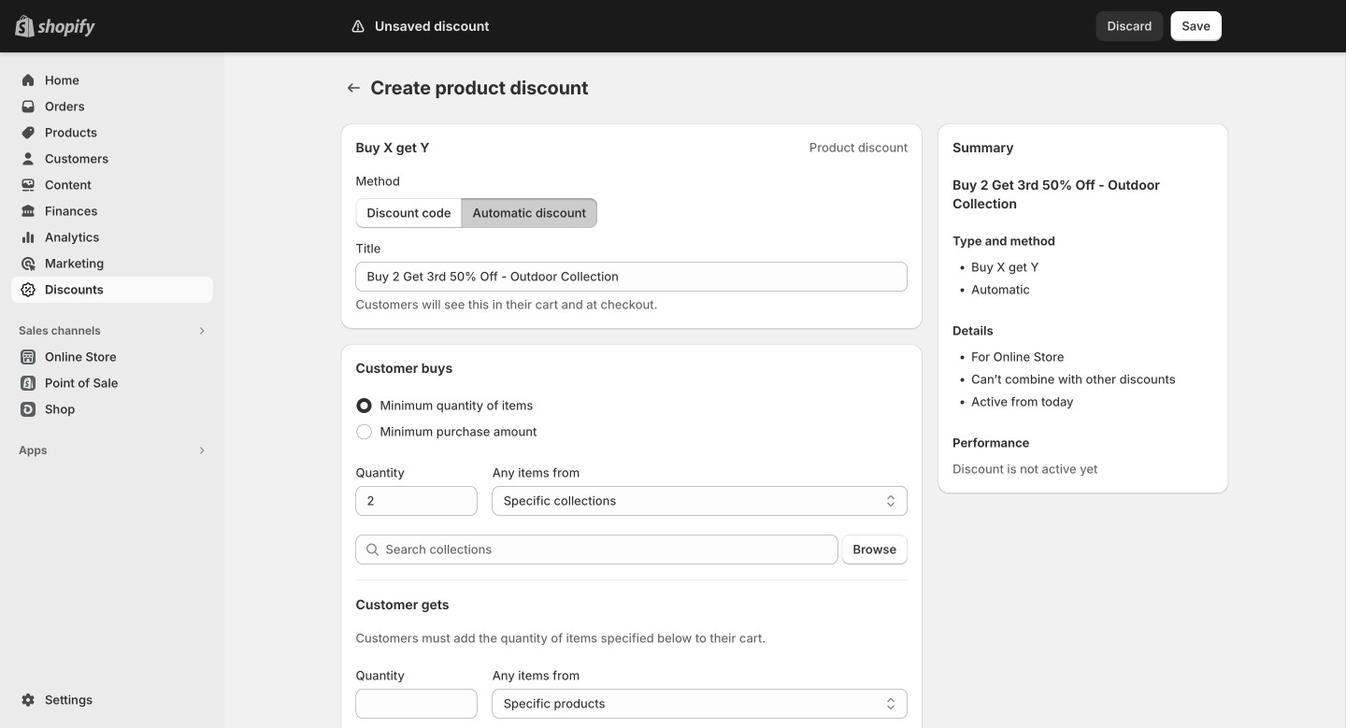 Task type: describe. For each thing, give the bounding box(es) containing it.
shopify image
[[37, 18, 95, 37]]



Task type: vqa. For each thing, say whether or not it's contained in the screenshot.
posts
no



Task type: locate. For each thing, give the bounding box(es) containing it.
None text field
[[356, 262, 908, 292]]

None text field
[[356, 486, 478, 516], [356, 689, 478, 719], [356, 486, 478, 516], [356, 689, 478, 719]]

Search collections text field
[[386, 535, 838, 565]]



